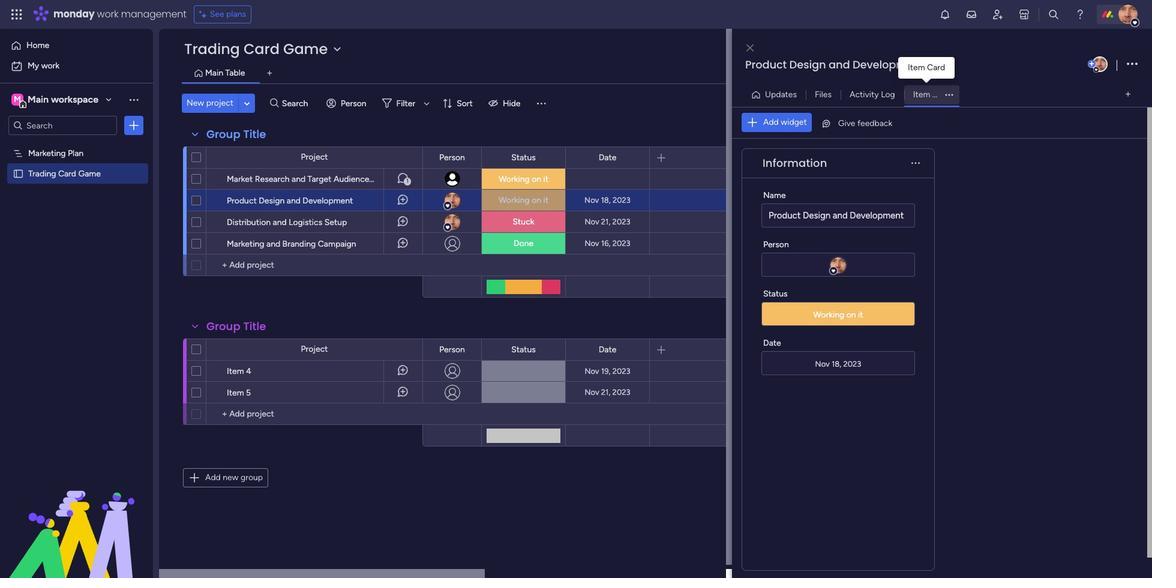 Task type: locate. For each thing, give the bounding box(es) containing it.
activity log button
[[841, 85, 904, 104]]

1 vertical spatial status field
[[509, 343, 539, 356]]

1 title from the top
[[243, 127, 266, 142]]

card down plan
[[58, 168, 76, 178]]

work
[[97, 7, 119, 21], [41, 61, 59, 71]]

1 horizontal spatial nov 18, 2023
[[816, 359, 862, 368]]

1 vertical spatial 18,
[[832, 359, 842, 368]]

title for status
[[243, 127, 266, 142]]

2 group from the top
[[206, 319, 241, 334]]

1 nov 21, 2023 from the top
[[585, 217, 631, 226]]

group
[[206, 127, 241, 142], [206, 319, 241, 334]]

0 vertical spatial group
[[206, 127, 241, 142]]

2 title from the top
[[243, 319, 266, 334]]

market
[[227, 174, 253, 184]]

1 vertical spatial group title
[[206, 319, 266, 334]]

project for status
[[301, 344, 328, 354]]

card
[[244, 39, 280, 59], [927, 62, 946, 73], [933, 89, 951, 99], [58, 168, 76, 178]]

trading card game down marketing plan
[[28, 168, 101, 178]]

monday marketplace image
[[1019, 8, 1031, 20]]

0 vertical spatial on
[[532, 174, 541, 184]]

0 horizontal spatial add
[[205, 472, 221, 483]]

1 horizontal spatial add view image
[[1126, 90, 1131, 99]]

add new group button
[[183, 468, 268, 487]]

log
[[881, 89, 895, 99]]

2 person field from the top
[[436, 343, 468, 356]]

marketing inside list box
[[28, 148, 66, 158]]

1 group title field from the top
[[203, 127, 269, 142]]

2023
[[613, 196, 631, 205], [613, 217, 631, 226], [613, 239, 631, 248], [844, 359, 862, 368], [613, 366, 631, 375], [613, 388, 631, 397]]

0 vertical spatial date field
[[596, 151, 620, 164]]

0 vertical spatial group title field
[[203, 127, 269, 142]]

product design and development inside product design and development field
[[746, 57, 925, 72]]

18,
[[601, 196, 611, 205], [832, 359, 842, 368]]

group title down "angle down" 'icon'
[[206, 127, 266, 142]]

card down product design and development field
[[933, 89, 951, 99]]

main left table on the left top
[[205, 68, 223, 78]]

group title
[[206, 127, 266, 142], [206, 319, 266, 334]]

4
[[246, 366, 251, 376]]

0 vertical spatial + add project text field
[[212, 258, 417, 273]]

1 vertical spatial item card
[[913, 89, 951, 99]]

person field for status
[[436, 151, 468, 164]]

0 vertical spatial product design and development
[[746, 57, 925, 72]]

add inside button
[[205, 472, 221, 483]]

group title field for status
[[203, 127, 269, 142]]

+ Add project text field
[[212, 258, 417, 273], [212, 407, 417, 421]]

0 vertical spatial person field
[[436, 151, 468, 164]]

0 vertical spatial marketing
[[28, 148, 66, 158]]

group title field down "angle down" 'icon'
[[203, 127, 269, 142]]

0 vertical spatial design
[[790, 57, 826, 72]]

main inside button
[[205, 68, 223, 78]]

trading
[[184, 39, 240, 59], [28, 168, 56, 178]]

add view image down options icon at the right of page
[[1126, 90, 1131, 99]]

1 vertical spatial working
[[499, 195, 530, 205]]

0 vertical spatial development
[[853, 57, 925, 72]]

add new group
[[205, 472, 263, 483]]

tab
[[260, 64, 279, 83]]

new
[[187, 98, 204, 108]]

design down 'information' field
[[803, 210, 831, 221]]

options image down product design and development field
[[941, 91, 958, 98]]

1 vertical spatial trading
[[28, 168, 56, 178]]

my work link
[[7, 56, 146, 76]]

group for date
[[206, 127, 241, 142]]

Date field
[[596, 151, 620, 164], [596, 343, 620, 356]]

game inside list box
[[78, 168, 101, 178]]

0 vertical spatial project
[[301, 152, 328, 162]]

options image
[[941, 91, 958, 98], [128, 119, 140, 131]]

trading card game up table on the left top
[[184, 39, 328, 59]]

1 status field from the top
[[509, 151, 539, 164]]

product down name
[[769, 210, 801, 221]]

1 horizontal spatial marketing
[[227, 239, 264, 249]]

product
[[746, 57, 787, 72], [227, 196, 257, 206], [769, 210, 801, 221]]

Person field
[[436, 151, 468, 164], [436, 343, 468, 356]]

0 horizontal spatial work
[[41, 61, 59, 71]]

1 horizontal spatial 18,
[[832, 359, 842, 368]]

1 vertical spatial project
[[301, 344, 328, 354]]

19,
[[601, 366, 611, 375]]

1 horizontal spatial work
[[97, 7, 119, 21]]

2 vertical spatial working on it
[[814, 309, 864, 320]]

and inside field
[[829, 57, 850, 72]]

list box containing marketing plan
[[0, 140, 153, 345]]

0 vertical spatial work
[[97, 7, 119, 21]]

0 horizontal spatial game
[[78, 168, 101, 178]]

1 vertical spatial marketing
[[227, 239, 264, 249]]

1 person field from the top
[[436, 151, 468, 164]]

game
[[283, 39, 328, 59], [78, 168, 101, 178]]

home option
[[7, 36, 146, 55]]

see
[[210, 9, 224, 19]]

1 vertical spatial date field
[[596, 343, 620, 356]]

search everything image
[[1048, 8, 1060, 20]]

marketing
[[28, 148, 66, 158], [227, 239, 264, 249]]

2 group title field from the top
[[203, 319, 269, 334]]

trading card game button
[[182, 39, 347, 59]]

person
[[341, 98, 367, 108], [439, 152, 465, 162], [764, 240, 789, 250], [439, 344, 465, 354]]

add widget button
[[742, 113, 812, 132]]

0 vertical spatial status field
[[509, 151, 539, 164]]

21, down 19,
[[601, 388, 611, 397]]

filter button
[[377, 94, 434, 113]]

main
[[205, 68, 223, 78], [28, 94, 49, 105]]

title up 4
[[243, 319, 266, 334]]

0 horizontal spatial marketing
[[28, 148, 66, 158]]

nov 21, 2023
[[585, 217, 631, 226], [585, 388, 631, 397]]

1 vertical spatial nov 18, 2023
[[816, 359, 862, 368]]

group down the project
[[206, 127, 241, 142]]

0 vertical spatial item card
[[908, 62, 946, 73]]

main for main workspace
[[28, 94, 49, 105]]

0 vertical spatial nov 21, 2023
[[585, 217, 631, 226]]

0 vertical spatial group title
[[206, 127, 266, 142]]

item card down product design and development field
[[913, 89, 951, 99]]

0 horizontal spatial main
[[28, 94, 49, 105]]

my work
[[28, 61, 59, 71]]

m
[[14, 94, 21, 104]]

0 vertical spatial 18,
[[601, 196, 611, 205]]

2 21, from the top
[[601, 388, 611, 397]]

main workspace
[[28, 94, 98, 105]]

1 horizontal spatial options image
[[941, 91, 958, 98]]

0 vertical spatial trading
[[184, 39, 240, 59]]

1
[[406, 178, 409, 185]]

home
[[26, 40, 49, 50]]

item
[[908, 62, 925, 73], [913, 89, 931, 99], [227, 366, 244, 376], [227, 388, 244, 398]]

option
[[0, 142, 153, 144]]

0 vertical spatial title
[[243, 127, 266, 142]]

trading up 'main table'
[[184, 39, 240, 59]]

1 vertical spatial group
[[206, 319, 241, 334]]

1 vertical spatial nov 21, 2023
[[585, 388, 631, 397]]

new
[[223, 472, 239, 483]]

1 vertical spatial add view image
[[1126, 90, 1131, 99]]

work inside option
[[41, 61, 59, 71]]

activity
[[850, 89, 879, 99]]

game up 'search' field
[[283, 39, 328, 59]]

add
[[764, 117, 779, 127], [205, 472, 221, 483]]

2 project from the top
[[301, 344, 328, 354]]

item card inside item card button
[[913, 89, 951, 99]]

1 vertical spatial work
[[41, 61, 59, 71]]

1 vertical spatial design
[[259, 196, 285, 206]]

0 horizontal spatial options image
[[128, 119, 140, 131]]

2 date field from the top
[[596, 343, 620, 356]]

1 group from the top
[[206, 127, 241, 142]]

nov 21, 2023 up 'nov 16, 2023'
[[585, 217, 631, 226]]

options image
[[1127, 56, 1138, 72]]

more dots image
[[912, 159, 920, 168]]

Status field
[[509, 151, 539, 164], [509, 343, 539, 356]]

1 project from the top
[[301, 152, 328, 162]]

nov 16, 2023
[[585, 239, 631, 248]]

product design and development
[[746, 57, 925, 72], [227, 196, 353, 206], [769, 210, 904, 221]]

marketing down distribution
[[227, 239, 264, 249]]

working
[[499, 174, 530, 184], [499, 195, 530, 205], [814, 309, 845, 320]]

project for date
[[301, 152, 328, 162]]

1 group title from the top
[[206, 127, 266, 142]]

trading card game inside list box
[[28, 168, 101, 178]]

title down "angle down" 'icon'
[[243, 127, 266, 142]]

target
[[308, 174, 332, 184]]

1 vertical spatial trading card game
[[28, 168, 101, 178]]

2 vertical spatial product
[[769, 210, 801, 221]]

1 vertical spatial development
[[303, 196, 353, 206]]

item card
[[908, 62, 946, 73], [913, 89, 951, 99]]

workspace options image
[[128, 93, 140, 105]]

files button
[[806, 85, 841, 104]]

trading right public board image at the top of page
[[28, 168, 56, 178]]

main right the workspace icon
[[28, 94, 49, 105]]

add for add widget
[[764, 117, 779, 127]]

1 vertical spatial + add project text field
[[212, 407, 417, 421]]

research
[[255, 174, 290, 184]]

it
[[544, 174, 549, 184], [544, 195, 549, 205], [858, 309, 864, 320]]

1 button
[[384, 168, 423, 190]]

product down close image
[[746, 57, 787, 72]]

card inside button
[[933, 89, 951, 99]]

Search field
[[279, 95, 315, 112]]

2 vertical spatial development
[[850, 210, 904, 221]]

1 horizontal spatial trading card game
[[184, 39, 328, 59]]

design down 'research'
[[259, 196, 285, 206]]

1 horizontal spatial main
[[205, 68, 223, 78]]

new project
[[187, 98, 234, 108]]

Search in workspace field
[[25, 119, 100, 132]]

work right 'my'
[[41, 61, 59, 71]]

title
[[243, 127, 266, 142], [243, 319, 266, 334]]

working on it
[[499, 174, 549, 184], [499, 195, 549, 205], [814, 309, 864, 320]]

0 horizontal spatial nov 18, 2023
[[585, 196, 631, 205]]

options image down the workspace options icon on the left top of page
[[128, 119, 140, 131]]

1 vertical spatial group title field
[[203, 319, 269, 334]]

0 horizontal spatial trading card game
[[28, 168, 101, 178]]

0 horizontal spatial trading
[[28, 168, 56, 178]]

0 vertical spatial nov 18, 2023
[[585, 196, 631, 205]]

item card button
[[904, 85, 960, 104]]

nov 18, 2023
[[585, 196, 631, 205], [816, 359, 862, 368]]

branding
[[282, 239, 316, 249]]

1 vertical spatial person field
[[436, 343, 468, 356]]

0 vertical spatial game
[[283, 39, 328, 59]]

give
[[838, 118, 856, 128]]

development
[[853, 57, 925, 72], [303, 196, 353, 206], [850, 210, 904, 221]]

1 horizontal spatial add
[[764, 117, 779, 127]]

person field for date
[[436, 343, 468, 356]]

2 vertical spatial status
[[512, 344, 536, 354]]

group title up item 4
[[206, 319, 266, 334]]

2 vertical spatial design
[[803, 210, 831, 221]]

add inside popup button
[[764, 117, 779, 127]]

date for second date field from the bottom of the page
[[599, 152, 617, 162]]

project
[[206, 98, 234, 108]]

0 vertical spatial add
[[764, 117, 779, 127]]

1 vertical spatial options image
[[128, 119, 140, 131]]

monday work management
[[53, 7, 187, 21]]

add view image
[[267, 69, 272, 78], [1126, 90, 1131, 99]]

0 vertical spatial 21,
[[601, 217, 611, 226]]

james peterson image
[[1119, 5, 1138, 24]]

plans
[[226, 9, 246, 19]]

and
[[829, 57, 850, 72], [292, 174, 306, 184], [287, 196, 301, 206], [833, 210, 848, 221], [273, 217, 287, 227], [267, 239, 280, 249]]

nov 21, 2023 down nov 19, 2023
[[585, 388, 631, 397]]

1 vertical spatial 21,
[[601, 388, 611, 397]]

design
[[790, 57, 826, 72], [259, 196, 285, 206], [803, 210, 831, 221]]

add view image down trading card game "button"
[[267, 69, 272, 78]]

21,
[[601, 217, 611, 226], [601, 388, 611, 397]]

2 group title from the top
[[206, 319, 266, 334]]

product down market
[[227, 196, 257, 206]]

0 horizontal spatial 18,
[[601, 196, 611, 205]]

arrow down image
[[420, 96, 434, 110]]

item left 4
[[227, 366, 244, 376]]

add left widget
[[764, 117, 779, 127]]

1 vertical spatial status
[[764, 289, 788, 299]]

update feed image
[[966, 8, 978, 20]]

0 vertical spatial product
[[746, 57, 787, 72]]

monday
[[53, 7, 95, 21]]

item card up item card button
[[908, 62, 946, 73]]

invite members image
[[992, 8, 1004, 20]]

analysis
[[371, 174, 402, 184]]

21, up the '16,'
[[601, 217, 611, 226]]

1 vertical spatial title
[[243, 319, 266, 334]]

menu image
[[535, 97, 547, 109]]

my work option
[[7, 56, 146, 76]]

lottie animation element
[[0, 457, 153, 578]]

0 vertical spatial main
[[205, 68, 223, 78]]

1 vertical spatial game
[[78, 168, 101, 178]]

group
[[241, 472, 263, 483]]

0 vertical spatial status
[[512, 152, 536, 162]]

0 vertical spatial options image
[[941, 91, 958, 98]]

1 vertical spatial main
[[28, 94, 49, 105]]

group title field up item 4
[[203, 319, 269, 334]]

0 vertical spatial add view image
[[267, 69, 272, 78]]

item up item card button
[[908, 62, 925, 73]]

2 + add project text field from the top
[[212, 407, 417, 421]]

done
[[514, 238, 534, 249]]

date
[[599, 152, 617, 162], [764, 338, 781, 348], [599, 344, 617, 354]]

0 vertical spatial trading card game
[[184, 39, 328, 59]]

card up item card button
[[927, 62, 946, 73]]

0 horizontal spatial add view image
[[267, 69, 272, 78]]

add left new
[[205, 472, 221, 483]]

1 vertical spatial it
[[544, 195, 549, 205]]

list box
[[0, 140, 153, 345]]

Group Title field
[[203, 127, 269, 142], [203, 319, 269, 334]]

project
[[301, 152, 328, 162], [301, 344, 328, 354]]

design up the files at the right top of the page
[[790, 57, 826, 72]]

main inside workspace selection element
[[28, 94, 49, 105]]

hide
[[503, 98, 521, 108]]

notifications image
[[939, 8, 951, 20]]

group up item 4
[[206, 319, 241, 334]]

work right monday
[[97, 7, 119, 21]]

design inside field
[[790, 57, 826, 72]]

trading card game
[[184, 39, 328, 59], [28, 168, 101, 178]]

game down plan
[[78, 168, 101, 178]]

item down product design and development field
[[913, 89, 931, 99]]

marketing left plan
[[28, 148, 66, 158]]

on
[[532, 174, 541, 184], [532, 195, 541, 205], [847, 309, 856, 320]]

my
[[28, 61, 39, 71]]

status
[[512, 152, 536, 162], [764, 289, 788, 299], [512, 344, 536, 354]]

1 vertical spatial add
[[205, 472, 221, 483]]

date for 1st date field from the bottom
[[599, 344, 617, 354]]



Task type: vqa. For each thing, say whether or not it's contained in the screenshot.
Portfolio Management at top
no



Task type: describe. For each thing, give the bounding box(es) containing it.
add view image inside tab
[[267, 69, 272, 78]]

home link
[[7, 36, 146, 55]]

feedback
[[858, 118, 893, 128]]

lottie animation image
[[0, 457, 153, 578]]

add for add new group
[[205, 472, 221, 483]]

audience
[[334, 174, 369, 184]]

options image inside item card button
[[941, 91, 958, 98]]

close image
[[747, 44, 754, 53]]

distribution and logistics setup
[[227, 217, 347, 227]]

updates button
[[747, 85, 806, 104]]

public board image
[[13, 167, 24, 179]]

main for main table
[[205, 68, 223, 78]]

management
[[121, 7, 187, 21]]

new project button
[[182, 94, 238, 113]]

name
[[764, 190, 786, 200]]

logistics
[[289, 217, 322, 227]]

dapulse addbtn image
[[1088, 60, 1096, 68]]

item left 5
[[227, 388, 244, 398]]

1 vertical spatial on
[[532, 195, 541, 205]]

workspace
[[51, 94, 98, 105]]

2 vertical spatial it
[[858, 309, 864, 320]]

1 vertical spatial working on it
[[499, 195, 549, 205]]

product inside field
[[746, 57, 787, 72]]

activity log
[[850, 89, 895, 99]]

item 4
[[227, 366, 251, 376]]

add widget
[[764, 117, 807, 127]]

market research and target audience analysis
[[227, 174, 402, 184]]

nov 19, 2023
[[585, 366, 631, 375]]

stuck
[[513, 217, 535, 227]]

workspace image
[[11, 93, 23, 106]]

main table tab list
[[182, 64, 1128, 83]]

card inside list box
[[58, 168, 76, 178]]

sort
[[457, 98, 473, 108]]

2 vertical spatial working
[[814, 309, 845, 320]]

group title for status
[[206, 319, 266, 334]]

1 date field from the top
[[596, 151, 620, 164]]

16,
[[601, 239, 611, 248]]

work for my
[[41, 61, 59, 71]]

sort button
[[438, 94, 480, 113]]

1 vertical spatial product design and development
[[227, 196, 353, 206]]

5
[[246, 388, 251, 398]]

Product Design and Development field
[[743, 57, 1086, 73]]

2 nov 21, 2023 from the top
[[585, 388, 631, 397]]

marketing and branding campaign
[[227, 239, 356, 249]]

2 vertical spatial on
[[847, 309, 856, 320]]

see plans button
[[194, 5, 252, 23]]

plan
[[68, 148, 84, 158]]

development inside field
[[853, 57, 925, 72]]

setup
[[325, 217, 347, 227]]

tab inside main table tab list
[[260, 64, 279, 83]]

0 vertical spatial working on it
[[499, 174, 549, 184]]

card up table on the left top
[[244, 39, 280, 59]]

2 status field from the top
[[509, 343, 539, 356]]

person button
[[322, 94, 374, 113]]

v2 search image
[[270, 96, 279, 110]]

campaign
[[318, 239, 356, 249]]

give feedback button
[[817, 114, 898, 133]]

marketing for marketing plan
[[28, 148, 66, 158]]

1 horizontal spatial game
[[283, 39, 328, 59]]

main table button
[[202, 67, 248, 80]]

item 5
[[227, 388, 251, 398]]

Information field
[[760, 155, 830, 171]]

person inside the person "popup button"
[[341, 98, 367, 108]]

files
[[815, 89, 832, 99]]

0 vertical spatial working
[[499, 174, 530, 184]]

hide button
[[484, 94, 528, 113]]

group title for date
[[206, 127, 266, 142]]

1 21, from the top
[[601, 217, 611, 226]]

status for first status field from the top
[[512, 152, 536, 162]]

status for second status field from the top of the page
[[512, 344, 536, 354]]

group for status
[[206, 319, 241, 334]]

workspace selection element
[[11, 92, 100, 108]]

marketing plan
[[28, 148, 84, 158]]

2 vertical spatial product design and development
[[769, 210, 904, 221]]

title for date
[[243, 319, 266, 334]]

help image
[[1074, 8, 1086, 20]]

marketing for marketing and branding campaign
[[227, 239, 264, 249]]

main table
[[205, 68, 245, 78]]

table
[[225, 68, 245, 78]]

group title field for date
[[203, 319, 269, 334]]

see plans
[[210, 9, 246, 19]]

item inside button
[[913, 89, 931, 99]]

give feedback
[[838, 118, 893, 128]]

updates
[[765, 89, 797, 99]]

1 vertical spatial product
[[227, 196, 257, 206]]

filter
[[397, 98, 415, 108]]

widget
[[781, 117, 807, 127]]

1 + add project text field from the top
[[212, 258, 417, 273]]

1 horizontal spatial trading
[[184, 39, 240, 59]]

select product image
[[11, 8, 23, 20]]

information
[[763, 155, 827, 170]]

work for monday
[[97, 7, 119, 21]]

distribution
[[227, 217, 271, 227]]

angle down image
[[244, 99, 250, 108]]

0 vertical spatial it
[[544, 174, 549, 184]]



